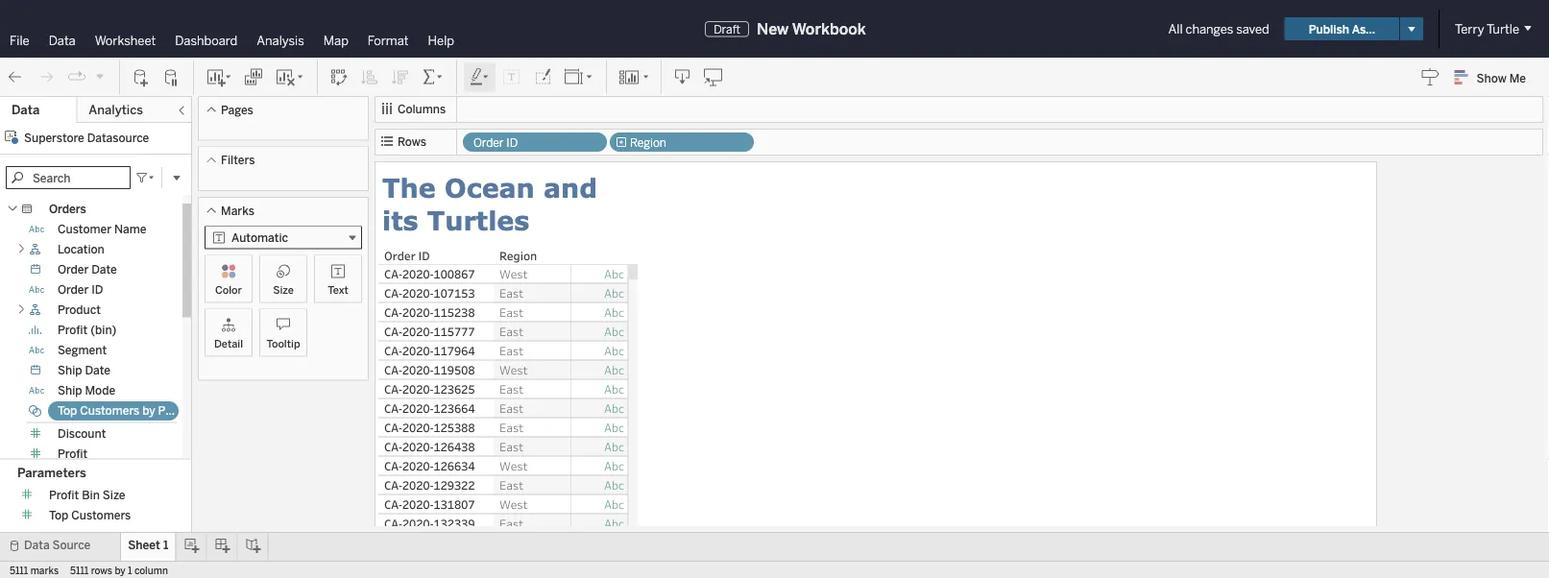 Task type: locate. For each thing, give the bounding box(es) containing it.
data up replay animation icon
[[49, 33, 76, 48]]

id up ocean
[[507, 136, 518, 150]]

2 ship from the top
[[58, 384, 82, 398]]

1 vertical spatial order id
[[58, 283, 103, 297]]

by
[[142, 404, 155, 418], [115, 565, 125, 576]]

0 horizontal spatial size
[[103, 488, 125, 502]]

profit
[[58, 323, 88, 337], [158, 404, 188, 418], [58, 447, 88, 461], [49, 488, 79, 502]]

id down order date
[[91, 283, 103, 297]]

order
[[474, 136, 504, 150], [58, 263, 89, 277], [58, 283, 89, 297]]

top for top customers
[[49, 508, 68, 522]]

0 vertical spatial id
[[507, 136, 518, 150]]

ocean
[[445, 171, 535, 203]]

collapse image
[[176, 105, 187, 116]]

customers
[[80, 404, 140, 418], [71, 508, 131, 522]]

source
[[52, 538, 91, 552]]

1 left column
[[128, 565, 132, 576]]

profit for profit bin size
[[49, 488, 79, 502]]

saved
[[1236, 21, 1270, 37]]

top up discount on the left
[[58, 404, 77, 418]]

by for 1
[[115, 565, 125, 576]]

0 vertical spatial by
[[142, 404, 155, 418]]

analysis
[[257, 33, 304, 48]]

0 horizontal spatial 5111
[[10, 565, 28, 576]]

order down "location"
[[58, 263, 89, 277]]

1 vertical spatial id
[[91, 283, 103, 297]]

tables
[[17, 179, 55, 195]]

1 horizontal spatial 5111
[[70, 565, 89, 576]]

1 horizontal spatial id
[[507, 136, 518, 150]]

1 vertical spatial data
[[12, 102, 40, 118]]

all changes saved
[[1169, 21, 1270, 37]]

1 vertical spatial 1
[[128, 565, 132, 576]]

filters
[[221, 153, 255, 167]]

1 horizontal spatial size
[[273, 283, 294, 296]]

draft
[[714, 22, 741, 36]]

new
[[757, 20, 789, 38]]

publish your workbook to edit in tableau desktop image
[[704, 68, 723, 87]]

pages
[[221, 103, 253, 117]]

size
[[273, 283, 294, 296], [103, 488, 125, 502]]

1
[[163, 538, 168, 552], [128, 565, 132, 576]]

ship mode
[[58, 384, 115, 398]]

order id
[[474, 136, 518, 150], [58, 283, 103, 297]]

highlight image
[[469, 68, 491, 87]]

date up mode
[[85, 364, 110, 378]]

0 vertical spatial top
[[58, 404, 77, 418]]

data source
[[24, 538, 91, 552]]

marks
[[30, 565, 59, 576]]

0 vertical spatial size
[[273, 283, 294, 296]]

id
[[507, 136, 518, 150], [91, 283, 103, 297]]

0 vertical spatial 1
[[163, 538, 168, 552]]

me
[[1510, 71, 1526, 85]]

1 5111 from the left
[[10, 565, 28, 576]]

0 vertical spatial customers
[[80, 404, 140, 418]]

5111 left 'marks' in the bottom left of the page
[[10, 565, 28, 576]]

0 vertical spatial order
[[474, 136, 504, 150]]

redo image
[[37, 68, 56, 87]]

format
[[368, 33, 409, 48]]

datasource
[[87, 131, 149, 145]]

superstore datasource
[[24, 131, 149, 145]]

ship
[[58, 364, 82, 378], [58, 384, 82, 398]]

region
[[630, 136, 666, 150]]

customers down mode
[[80, 404, 140, 418]]

1 right sheet
[[163, 538, 168, 552]]

customer
[[58, 222, 112, 236]]

0 horizontal spatial order id
[[58, 283, 103, 297]]

customers down bin
[[71, 508, 131, 522]]

location
[[58, 243, 104, 256]]

date
[[91, 263, 117, 277], [85, 364, 110, 378]]

ship down segment
[[58, 364, 82, 378]]

1 horizontal spatial by
[[142, 404, 155, 418]]

ship down ship date
[[58, 384, 82, 398]]

fit image
[[564, 68, 595, 87]]

download image
[[673, 68, 693, 87]]

format workbook image
[[533, 68, 552, 87]]

1 vertical spatial top
[[49, 508, 68, 522]]

column
[[134, 565, 168, 576]]

turtle
[[1487, 21, 1520, 37]]

show me
[[1477, 71, 1526, 85]]

0 vertical spatial date
[[91, 263, 117, 277]]

order id up ocean
[[474, 136, 518, 150]]

top
[[58, 404, 77, 418], [49, 508, 68, 522]]

data down 'undo' icon
[[12, 102, 40, 118]]

size right bin
[[103, 488, 125, 502]]

1 horizontal spatial order id
[[474, 136, 518, 150]]

0 horizontal spatial id
[[91, 283, 103, 297]]

0 vertical spatial ship
[[58, 364, 82, 378]]

5111 for 5111 marks
[[10, 565, 28, 576]]

data
[[49, 33, 76, 48], [12, 102, 40, 118], [24, 538, 50, 552]]

top up data source
[[49, 508, 68, 522]]

dashboard
[[175, 33, 238, 48]]

all
[[1169, 21, 1183, 37]]

1 vertical spatial customers
[[71, 508, 131, 522]]

profit for profit (bin)
[[58, 323, 88, 337]]

ship for ship mode
[[58, 384, 82, 398]]

the ocean and its turtles
[[382, 171, 607, 235]]

profit (bin)
[[58, 323, 117, 337]]

the
[[382, 171, 436, 203]]

5111
[[10, 565, 28, 576], [70, 565, 89, 576]]

date down "location"
[[91, 263, 117, 277]]

top customers by profit
[[58, 404, 188, 418]]

(bin)
[[90, 323, 117, 337]]

detail
[[214, 337, 243, 350]]

data up 5111 marks
[[24, 538, 50, 552]]

1 vertical spatial by
[[115, 565, 125, 576]]

turtles
[[427, 204, 530, 235]]

1 vertical spatial ship
[[58, 384, 82, 398]]

1 vertical spatial date
[[85, 364, 110, 378]]

ship for ship date
[[58, 364, 82, 378]]

columns
[[398, 102, 446, 116]]

workbook
[[792, 20, 866, 38]]

0 horizontal spatial by
[[115, 565, 125, 576]]

rows
[[91, 565, 112, 576]]

order up ocean
[[474, 136, 504, 150]]

1 ship from the top
[[58, 364, 82, 378]]

order id up product
[[58, 283, 103, 297]]

sheet
[[128, 538, 160, 552]]

2 5111 from the left
[[70, 565, 89, 576]]

5111 left rows
[[70, 565, 89, 576]]

show labels image
[[502, 68, 522, 87]]

order up product
[[58, 283, 89, 297]]

size up tooltip
[[273, 283, 294, 296]]



Task type: describe. For each thing, give the bounding box(es) containing it.
sort ascending image
[[360, 68, 379, 87]]

2 vertical spatial order
[[58, 283, 89, 297]]

duplicate image
[[244, 68, 263, 87]]

0 vertical spatial data
[[49, 33, 76, 48]]

show/hide cards image
[[619, 68, 649, 87]]

mode
[[85, 384, 115, 398]]

as...
[[1352, 22, 1376, 36]]

terry
[[1455, 21, 1485, 37]]

totals image
[[422, 68, 445, 87]]

publish
[[1309, 22, 1350, 36]]

replay animation image
[[94, 70, 106, 82]]

sort descending image
[[391, 68, 410, 87]]

worksheet
[[95, 33, 156, 48]]

top for top customers by profit
[[58, 404, 77, 418]]

bin
[[82, 488, 100, 502]]

map
[[323, 33, 349, 48]]

order date
[[58, 263, 117, 277]]

name
[[114, 222, 147, 236]]

discount
[[58, 427, 106, 441]]

text
[[328, 283, 348, 296]]

2 vertical spatial data
[[24, 538, 50, 552]]

publish as...
[[1309, 22, 1376, 36]]

terry turtle
[[1455, 21, 1520, 37]]

and
[[544, 171, 598, 203]]

customer name
[[58, 222, 147, 236]]

5111 marks
[[10, 565, 59, 576]]

marks. press enter to open the view data window.. use arrow keys to navigate data visualization elements. image
[[571, 264, 629, 578]]

top customers
[[49, 508, 131, 522]]

new workbook
[[757, 20, 866, 38]]

by for profit
[[142, 404, 155, 418]]

profit for profit
[[58, 447, 88, 461]]

0 horizontal spatial 1
[[128, 565, 132, 576]]

color
[[215, 283, 242, 296]]

5111 rows by 1 column
[[70, 565, 168, 576]]

marks
[[221, 204, 254, 218]]

sheet 1
[[128, 538, 168, 552]]

its
[[382, 204, 418, 235]]

changes
[[1186, 21, 1234, 37]]

1 vertical spatial order
[[58, 263, 89, 277]]

parameters
[[17, 465, 86, 480]]

superstore
[[24, 131, 84, 145]]

5111 for 5111 rows by 1 column
[[70, 565, 89, 576]]

ship date
[[58, 364, 110, 378]]

show
[[1477, 71, 1507, 85]]

1 horizontal spatial 1
[[163, 538, 168, 552]]

product
[[58, 303, 101, 317]]

new data source image
[[132, 68, 151, 87]]

profit bin size
[[49, 488, 125, 502]]

file
[[10, 33, 29, 48]]

data guide image
[[1421, 67, 1441, 86]]

pause auto updates image
[[162, 68, 182, 87]]

0 vertical spatial order id
[[474, 136, 518, 150]]

1 vertical spatial size
[[103, 488, 125, 502]]

rows
[[398, 135, 426, 149]]

publish as... button
[[1285, 17, 1400, 40]]

date for order date
[[91, 263, 117, 277]]

swap rows and columns image
[[329, 68, 349, 87]]

segment
[[58, 343, 107, 357]]

customers for top customers
[[71, 508, 131, 522]]

replay animation image
[[67, 67, 86, 87]]

orders
[[49, 202, 86, 216]]

show me button
[[1446, 62, 1544, 92]]

Search text field
[[6, 166, 131, 189]]

undo image
[[6, 68, 25, 87]]

date for ship date
[[85, 364, 110, 378]]

tooltip
[[267, 337, 300, 350]]

help
[[428, 33, 454, 48]]

new worksheet image
[[206, 68, 232, 87]]

analytics
[[89, 102, 143, 118]]

clear sheet image
[[275, 68, 305, 87]]

customers for top customers by profit
[[80, 404, 140, 418]]



Task type: vqa. For each thing, say whether or not it's contained in the screenshot.
"Segment"
yes



